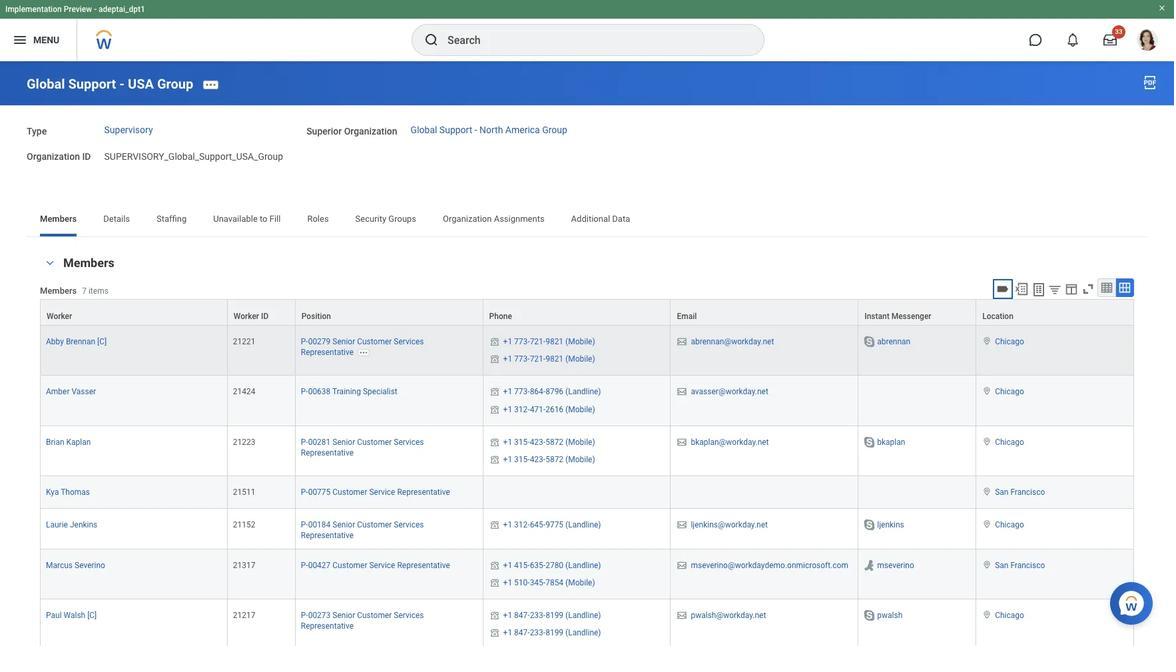 Task type: locate. For each thing, give the bounding box(es) containing it.
6 (mobile) from the top
[[566, 578, 595, 588]]

2 vertical spatial location image
[[982, 519, 993, 529]]

customer for 00279
[[357, 337, 392, 347]]

2 vertical spatial 773-
[[514, 387, 530, 397]]

1 vertical spatial 233-
[[530, 628, 546, 638]]

fullscreen image
[[1081, 282, 1096, 297]]

chicago link for bkaplan
[[995, 435, 1024, 447]]

312- left 9775
[[514, 520, 530, 529]]

635-
[[530, 561, 546, 570]]

chicago link for abrennan
[[995, 335, 1024, 347]]

p- inside p-00279 senior customer services representative
[[301, 337, 308, 347]]

8 phone image from the top
[[489, 628, 501, 638]]

abrennan link
[[877, 335, 911, 347]]

- right 'preview'
[[94, 5, 97, 14]]

row containing worker
[[40, 299, 1134, 326]]

services for p-00279 senior customer services representative
[[394, 337, 424, 347]]

1 +1 847-233-8199 (landline) link from the top
[[503, 608, 601, 620]]

superior
[[307, 126, 342, 136]]

1 p- from the top
[[301, 337, 308, 347]]

+1 for phone icon associated with +1 773-864-8796 (landline) link
[[503, 387, 512, 397]]

tab list inside the global support - usa group main content
[[27, 205, 1148, 237]]

organization for organization assignments
[[443, 214, 492, 224]]

2 row from the top
[[40, 326, 1134, 376]]

11 +1 from the top
[[503, 628, 512, 638]]

4 +1 from the top
[[503, 405, 512, 414]]

mail image for pwalsh@workday.net
[[676, 610, 688, 621]]

location image
[[982, 387, 993, 396], [982, 437, 993, 446], [982, 519, 993, 529]]

0 vertical spatial [c]
[[97, 337, 107, 347]]

423-
[[530, 437, 546, 447], [530, 455, 546, 464]]

view printable version (pdf) image
[[1142, 75, 1158, 91]]

p- left "training"
[[301, 387, 308, 397]]

organization right superior
[[344, 126, 397, 136]]

skype image left 'bkaplan' in the right bottom of the page
[[863, 435, 876, 449]]

2 +1 773-721-9821 (mobile) from the top
[[503, 355, 595, 364]]

0 vertical spatial skype image
[[863, 518, 876, 531]]

skype image left pwalsh
[[863, 609, 876, 622]]

1 vertical spatial group
[[542, 125, 567, 135]]

services down the specialist
[[394, 437, 424, 447]]

abrennan
[[877, 337, 911, 347]]

5 phone image from the top
[[489, 560, 501, 571]]

0 vertical spatial location image
[[982, 387, 993, 396]]

senior inside p-00184 senior customer services representative
[[333, 520, 355, 529]]

721- for the '+1 773-721-9821 (mobile)' link related to 3rd phone image from the bottom of the members group
[[530, 337, 546, 347]]

33
[[1115, 28, 1123, 35]]

0 vertical spatial +1 315-423-5872 (mobile)
[[503, 437, 595, 447]]

2 773- from the top
[[514, 355, 530, 364]]

worker for worker id
[[234, 312, 259, 321]]

data
[[612, 214, 630, 224]]

0 vertical spatial 721-
[[530, 337, 546, 347]]

p-00427 customer service representative link
[[301, 558, 450, 570]]

0 horizontal spatial support
[[68, 76, 116, 92]]

00273
[[308, 611, 331, 620]]

0 vertical spatial -
[[94, 5, 97, 14]]

2 francisco from the top
[[1011, 561, 1045, 570]]

p- inside "link"
[[301, 487, 308, 497]]

san for p-00427 customer service representative
[[995, 561, 1009, 570]]

2 p- from the top
[[301, 387, 308, 397]]

2 +1 847-233-8199 (landline) from the top
[[503, 628, 601, 638]]

3 chicago link from the top
[[995, 435, 1024, 447]]

p-00279 senior customer services representative link
[[301, 335, 424, 357]]

usa
[[128, 76, 154, 92]]

(landline) for +1 510-345-7854 (mobile)
[[566, 561, 601, 570]]

1 horizontal spatial organization
[[344, 126, 397, 136]]

+1 773-721-9821 (mobile) link for 3rd phone image from the bottom of the members group
[[503, 335, 595, 347]]

row containing brian kaplan
[[40, 426, 1134, 476]]

2 san francisco from the top
[[995, 561, 1045, 570]]

pwalsh link
[[877, 608, 903, 620]]

3 chicago from the top
[[995, 437, 1024, 447]]

1 vertical spatial 8199
[[546, 628, 564, 638]]

+1 312-645-9775 (landline)
[[503, 520, 601, 529]]

3 (mobile) from the top
[[566, 405, 595, 414]]

service up p-00184 senior customer services representative link at bottom left
[[369, 487, 395, 497]]

2 san francisco link from the top
[[995, 558, 1045, 570]]

p- down 00775
[[301, 520, 308, 529]]

items selected list
[[489, 335, 617, 367], [489, 385, 623, 417], [489, 435, 617, 467], [489, 558, 623, 591], [489, 608, 623, 641]]

0 vertical spatial 773-
[[514, 337, 530, 347]]

service inside "link"
[[369, 487, 395, 497]]

1 vertical spatial +1 847-233-8199 (landline)
[[503, 628, 601, 638]]

p- for 00279
[[301, 337, 308, 347]]

location image for abrennan
[[982, 337, 993, 346]]

mail image left pwalsh@workday.net
[[676, 610, 688, 621]]

0 vertical spatial +1 315-423-5872 (mobile) link
[[503, 435, 595, 447]]

1 vertical spatial service
[[369, 561, 395, 570]]

p-00775 customer service representative link
[[301, 485, 450, 497]]

+1 312-471-2616 (mobile)
[[503, 405, 595, 414]]

america
[[505, 125, 540, 135]]

row containing amber vasser
[[40, 376, 1134, 426]]

services inside p-00281 senior customer services representative
[[394, 437, 424, 447]]

tab list containing members
[[27, 205, 1148, 237]]

members group
[[40, 255, 1134, 646]]

2 worker from the left
[[234, 312, 259, 321]]

p- down 00427
[[301, 611, 308, 620]]

members up '7' on the top left
[[63, 256, 114, 270]]

1 vertical spatial location image
[[982, 437, 993, 446]]

senior inside p-00279 senior customer services representative
[[333, 337, 355, 347]]

2 vertical spatial phone image
[[489, 519, 501, 530]]

chicago link
[[995, 335, 1024, 347], [995, 385, 1024, 397], [995, 435, 1024, 447], [995, 517, 1024, 529], [995, 608, 1024, 620]]

support for north
[[440, 125, 472, 135]]

phone image
[[489, 337, 501, 347], [489, 354, 501, 365], [489, 519, 501, 530]]

senior inside p-00281 senior customer services representative
[[333, 437, 355, 447]]

worker up "21221"
[[234, 312, 259, 321]]

mail image
[[676, 560, 688, 571]]

2 skype image from the top
[[863, 435, 876, 449]]

organization assignments
[[443, 214, 545, 224]]

members left '7' on the top left
[[40, 285, 77, 295]]

skype image left ljenkins
[[863, 518, 876, 531]]

10 +1 from the top
[[503, 611, 512, 620]]

0 vertical spatial id
[[82, 152, 91, 162]]

0 vertical spatial 315-
[[514, 437, 530, 447]]

organization id
[[27, 152, 91, 162]]

315- for 4th phone icon from the top of the members group
[[514, 455, 530, 464]]

phone image for +1 510-345-7854 (mobile) link
[[489, 578, 501, 588]]

1 horizontal spatial support
[[440, 125, 472, 135]]

francisco for p-00775 customer service representative
[[1011, 487, 1045, 497]]

(landline) for +1 847-233-8199 (landline)
[[566, 611, 601, 620]]

1 847- from the top
[[514, 611, 530, 620]]

representative inside p-00184 senior customer services representative
[[301, 531, 354, 540]]

services down position popup button
[[394, 337, 424, 347]]

1 row from the top
[[40, 299, 1134, 326]]

p- for 00775
[[301, 487, 308, 497]]

global for global support - usa group
[[27, 76, 65, 92]]

2 vertical spatial members
[[40, 285, 77, 295]]

customer right 00775
[[333, 487, 367, 497]]

0 vertical spatial san
[[995, 487, 1009, 497]]

location image for pwalsh
[[982, 610, 993, 620]]

customer inside p-00184 senior customer services representative
[[357, 520, 392, 529]]

close environment banner image
[[1158, 4, 1166, 12]]

1 mail image from the top
[[676, 337, 688, 347]]

3 services from the top
[[394, 520, 424, 529]]

0 vertical spatial san francisco
[[995, 487, 1045, 497]]

0 vertical spatial organization
[[344, 126, 397, 136]]

- left usa
[[119, 76, 125, 92]]

p- up 00775
[[301, 437, 308, 447]]

1 skype image from the top
[[863, 518, 876, 531]]

0 vertical spatial service
[[369, 487, 395, 497]]

global support - usa group main content
[[0, 61, 1174, 646]]

services inside p-00184 senior customer services representative
[[394, 520, 424, 529]]

3 items selected list from the top
[[489, 435, 617, 467]]

service down p-00184 senior customer services representative
[[369, 561, 395, 570]]

1 312- from the top
[[514, 405, 530, 414]]

group right america
[[542, 125, 567, 135]]

9821
[[546, 337, 564, 347], [546, 355, 564, 364]]

2 721- from the top
[[530, 355, 546, 364]]

+1 847-233-8199 (landline) link
[[503, 608, 601, 620], [503, 626, 601, 638]]

bkaplan link
[[877, 435, 906, 447]]

5 chicago link from the top
[[995, 608, 1024, 620]]

security
[[355, 214, 386, 224]]

+1 312-471-2616 (mobile) link
[[503, 402, 595, 414]]

chicago for ljenkins
[[995, 520, 1024, 529]]

menu
[[33, 34, 59, 45]]

4 mail image from the top
[[676, 519, 688, 530]]

+1 773-721-9821 (mobile) up +1 773-864-8796 (landline) link
[[503, 355, 595, 364]]

senior right 00281
[[333, 437, 355, 447]]

+1 for phone icon related to +1 312-471-2616 (mobile) link
[[503, 405, 512, 414]]

chicago
[[995, 337, 1024, 347], [995, 387, 1024, 397], [995, 437, 1024, 447], [995, 520, 1024, 529], [995, 611, 1024, 620]]

1 vertical spatial san francisco link
[[995, 558, 1045, 570]]

2 location image from the top
[[982, 437, 993, 446]]

+1 773-721-9821 (mobile) link down phone popup button
[[503, 335, 595, 347]]

1 horizontal spatial global
[[411, 125, 437, 135]]

mail image left bkaplan@workday.net
[[676, 437, 688, 447]]

1 773- from the top
[[514, 337, 530, 347]]

21152
[[233, 520, 255, 529]]

group right usa
[[157, 76, 193, 92]]

(mobile) inside +1 510-345-7854 (mobile) link
[[566, 578, 595, 588]]

toolbar
[[994, 279, 1134, 299]]

customer down p-00775 customer service representative
[[357, 520, 392, 529]]

315-
[[514, 437, 530, 447], [514, 455, 530, 464]]

233- for second +1 847-233-8199 (landline) link from the top
[[530, 628, 546, 638]]

representative for p-00279 senior customer services representative
[[301, 348, 354, 357]]

phone image
[[489, 387, 501, 397], [489, 404, 501, 415], [489, 437, 501, 447], [489, 454, 501, 465], [489, 560, 501, 571], [489, 578, 501, 588], [489, 610, 501, 621], [489, 628, 501, 638]]

laurie
[[46, 520, 68, 529]]

[c] inside "paul walsh [c]" link
[[87, 611, 97, 620]]

0 vertical spatial 9821
[[546, 337, 564, 347]]

864-
[[530, 387, 546, 397]]

0 vertical spatial group
[[157, 76, 193, 92]]

abrennan@workday.net
[[691, 337, 774, 347]]

+1 for 4th phone icon from the top of the members group
[[503, 455, 512, 464]]

p- for 00281
[[301, 437, 308, 447]]

cell up the bkaplan link at the bottom of the page
[[859, 376, 977, 426]]

mail image for bkaplan@workday.net
[[676, 437, 688, 447]]

san francisco
[[995, 487, 1045, 497], [995, 561, 1045, 570]]

3 p- from the top
[[301, 437, 308, 447]]

+1 773-721-9821 (mobile) for second phone image from the bottom of the members group the '+1 773-721-9821 (mobile)' link
[[503, 355, 595, 364]]

233- for second +1 847-233-8199 (landline) link from the bottom of the members group
[[530, 611, 546, 620]]

1 +1 315-423-5872 (mobile) link from the top
[[503, 435, 595, 447]]

security groups
[[355, 214, 416, 224]]

customer inside p-00273 senior customer services representative
[[357, 611, 392, 620]]

organization down type
[[27, 152, 80, 162]]

location image for mseverino
[[982, 560, 993, 570]]

2 (landline) from the top
[[566, 520, 601, 529]]

1 vertical spatial +1 773-721-9821 (mobile)
[[503, 355, 595, 364]]

3 (landline) from the top
[[566, 561, 601, 570]]

service for 00427
[[369, 561, 395, 570]]

support left north at top
[[440, 125, 472, 135]]

1 vertical spatial 312-
[[514, 520, 530, 529]]

tag image
[[996, 282, 1011, 297]]

skype image for pwalsh
[[863, 609, 876, 622]]

ljenkins@workday.net
[[691, 520, 768, 529]]

items
[[89, 286, 108, 295]]

aim image
[[863, 559, 876, 572]]

312- for 471-
[[514, 405, 530, 414]]

mail image down email
[[676, 337, 688, 347]]

312- inside items selected list
[[514, 405, 530, 414]]

roles
[[307, 214, 329, 224]]

+1 773-721-9821 (mobile)
[[503, 337, 595, 347], [503, 355, 595, 364]]

services down p-00775 customer service representative
[[394, 520, 424, 529]]

510-
[[514, 578, 530, 588]]

0 horizontal spatial global
[[27, 76, 65, 92]]

service
[[369, 487, 395, 497], [369, 561, 395, 570]]

1 service from the top
[[369, 487, 395, 497]]

organization left assignments
[[443, 214, 492, 224]]

1 phone image from the top
[[489, 387, 501, 397]]

0 vertical spatial +1 773-721-9821 (mobile)
[[503, 337, 595, 347]]

1 vertical spatial support
[[440, 125, 472, 135]]

5 (mobile) from the top
[[566, 455, 595, 464]]

1 vertical spatial 721-
[[530, 355, 546, 364]]

0 vertical spatial +1 847-233-8199 (landline)
[[503, 611, 601, 620]]

1 vertical spatial 423-
[[530, 455, 546, 464]]

items selected list for pwalsh@workday.net
[[489, 608, 623, 641]]

members up chevron down icon
[[40, 214, 77, 224]]

5 chicago from the top
[[995, 611, 1024, 620]]

3 row from the top
[[40, 376, 1134, 426]]

services for p-00184 senior customer services representative
[[394, 520, 424, 529]]

skype image
[[863, 335, 876, 349], [863, 435, 876, 449]]

0 vertical spatial francisco
[[1011, 487, 1045, 497]]

1 chicago link from the top
[[995, 335, 1024, 347]]

inbox large image
[[1104, 33, 1117, 47]]

select to filter grid data image
[[1048, 283, 1063, 297]]

toolbar inside members group
[[994, 279, 1134, 299]]

1 horizontal spatial [c]
[[97, 337, 107, 347]]

1 vertical spatial skype image
[[863, 609, 876, 622]]

1 +1 315-423-5872 (mobile) from the top
[[503, 437, 595, 447]]

skype image
[[863, 518, 876, 531], [863, 609, 876, 622]]

1 francisco from the top
[[1011, 487, 1045, 497]]

1 chicago from the top
[[995, 337, 1024, 347]]

representative for p-00281 senior customer services representative
[[301, 448, 354, 457]]

1 +1 773-721-9821 (mobile) link from the top
[[503, 335, 595, 347]]

1 vertical spatial 315-
[[514, 455, 530, 464]]

+1 for phone icon corresponding to second +1 847-233-8199 (landline) link from the bottom of the members group
[[503, 611, 512, 620]]

items selected list containing +1 315-423-5872 (mobile)
[[489, 435, 617, 467]]

1 vertical spatial 773-
[[514, 355, 530, 364]]

laurie jenkins link
[[46, 517, 97, 529]]

2 5872 from the top
[[546, 455, 564, 464]]

customer down p-00427 customer service representative
[[357, 611, 392, 620]]

5 +1 from the top
[[503, 437, 512, 447]]

p- for 00427
[[301, 561, 308, 570]]

customer inside p-00279 senior customer services representative
[[357, 337, 392, 347]]

6 phone image from the top
[[489, 578, 501, 588]]

0 vertical spatial 847-
[[514, 611, 530, 620]]

brian
[[46, 437, 64, 447]]

tab list
[[27, 205, 1148, 237]]

9 +1 from the top
[[503, 578, 512, 588]]

representative inside p-00279 senior customer services representative
[[301, 348, 354, 357]]

p- down the 00184
[[301, 561, 308, 570]]

0 vertical spatial 8199
[[546, 611, 564, 620]]

7 phone image from the top
[[489, 610, 501, 621]]

721- for second phone image from the bottom of the members group the '+1 773-721-9821 (mobile)' link
[[530, 355, 546, 364]]

thomas
[[61, 487, 90, 497]]

marcus severino
[[46, 561, 105, 570]]

representative inside p-00281 senior customer services representative
[[301, 448, 354, 457]]

0 vertical spatial 5872
[[546, 437, 564, 447]]

2 service from the top
[[369, 561, 395, 570]]

email
[[677, 312, 697, 321]]

9821 up +1 773-864-8796 (landline) link
[[546, 355, 564, 364]]

1 vertical spatial san francisco
[[995, 561, 1045, 570]]

0 vertical spatial san francisco link
[[995, 485, 1045, 497]]

items selected list containing +1 847-233-8199 (landline)
[[489, 608, 623, 641]]

2 items selected list from the top
[[489, 385, 623, 417]]

0 vertical spatial 423-
[[530, 437, 546, 447]]

customer for 00184
[[357, 520, 392, 529]]

1 +1 773-721-9821 (mobile) from the top
[[503, 337, 595, 347]]

mail image
[[676, 337, 688, 347], [676, 387, 688, 397], [676, 437, 688, 447], [676, 519, 688, 530], [676, 610, 688, 621]]

1 vertical spatial [c]
[[87, 611, 97, 620]]

+1 inside +1 312-471-2616 (mobile) link
[[503, 405, 512, 414]]

(landline)
[[566, 387, 601, 397], [566, 520, 601, 529], [566, 561, 601, 570], [566, 611, 601, 620], [566, 628, 601, 638]]

1 senior from the top
[[333, 337, 355, 347]]

implementation
[[5, 5, 62, 14]]

customer inside "link"
[[333, 487, 367, 497]]

mseverino@workdaydemo.onmicrosoft.com
[[691, 561, 849, 570]]

senior inside p-00273 senior customer services representative
[[333, 611, 355, 620]]

1 vertical spatial san
[[995, 561, 1009, 570]]

location image
[[982, 337, 993, 346], [982, 487, 993, 496], [982, 560, 993, 570], [982, 610, 993, 620]]

items selected list containing +1 415-635-2780 (landline)
[[489, 558, 623, 591]]

+1 for second +1 847-233-8199 (landline) link from the top phone icon
[[503, 628, 512, 638]]

+1 inside +1 510-345-7854 (mobile) link
[[503, 578, 512, 588]]

1 vertical spatial organization
[[27, 152, 80, 162]]

+1 773-864-8796 (landline)
[[503, 387, 601, 397]]

00638
[[308, 387, 331, 397]]

representative inside p-00273 senior customer services representative
[[301, 622, 354, 631]]

8199
[[546, 611, 564, 620], [546, 628, 564, 638]]

items selected list for abrennan@workday.net
[[489, 335, 617, 367]]

4 (landline) from the top
[[566, 611, 601, 620]]

1 horizontal spatial worker
[[234, 312, 259, 321]]

1 vertical spatial skype image
[[863, 435, 876, 449]]

0 vertical spatial skype image
[[863, 335, 876, 349]]

2 services from the top
[[394, 437, 424, 447]]

0 vertical spatial 312-
[[514, 405, 530, 414]]

8 row from the top
[[40, 600, 1134, 646]]

row containing paul walsh [c]
[[40, 600, 1134, 646]]

2 +1 773-721-9821 (mobile) link from the top
[[503, 352, 595, 364]]

position button
[[296, 300, 483, 325]]

0 vertical spatial +1 847-233-8199 (landline) link
[[503, 608, 601, 620]]

instant
[[865, 312, 890, 321]]

6 p- from the top
[[301, 561, 308, 570]]

services inside p-00279 senior customer services representative
[[394, 337, 424, 347]]

p- inside p-00281 senior customer services representative
[[301, 437, 308, 447]]

1 (mobile) from the top
[[566, 337, 595, 347]]

3 location image from the top
[[982, 519, 993, 529]]

1 vertical spatial phone image
[[489, 354, 501, 365]]

brian kaplan
[[46, 437, 91, 447]]

3 phone image from the top
[[489, 437, 501, 447]]

[c] right brennan
[[97, 337, 107, 347]]

[c] inside the abby brennan [c] link
[[97, 337, 107, 347]]

items selected list containing +1 773-864-8796 (landline)
[[489, 385, 623, 417]]

global support - north america group
[[411, 125, 567, 135]]

2780
[[546, 561, 564, 570]]

phone image for second +1 847-233-8199 (landline) link from the bottom of the members group
[[489, 610, 501, 621]]

representative
[[301, 348, 354, 357], [301, 448, 354, 457], [397, 487, 450, 497], [301, 531, 354, 540], [397, 561, 450, 570], [301, 622, 354, 631]]

1 9821 from the top
[[546, 337, 564, 347]]

location image for ljenkins
[[982, 519, 993, 529]]

skype image for bkaplan
[[863, 435, 876, 449]]

9821 down phone popup button
[[546, 337, 564, 347]]

items selected list containing +1 773-721-9821 (mobile)
[[489, 335, 617, 367]]

supervisory link
[[104, 125, 153, 135]]

services inside p-00273 senior customer services representative
[[394, 611, 424, 620]]

chicago for bkaplan
[[995, 437, 1024, 447]]

senior for 00279
[[333, 337, 355, 347]]

skype image for abrennan
[[863, 335, 876, 349]]

- left north at top
[[475, 125, 477, 135]]

1 vertical spatial 9821
[[546, 355, 564, 364]]

senior right 00279
[[333, 337, 355, 347]]

organization
[[344, 126, 397, 136], [27, 152, 80, 162], [443, 214, 492, 224]]

services down p-00427 customer service representative
[[394, 611, 424, 620]]

1 san francisco from the top
[[995, 487, 1045, 497]]

services
[[394, 337, 424, 347], [394, 437, 424, 447], [394, 520, 424, 529], [394, 611, 424, 620]]

mail image for ljenkins@workday.net
[[676, 519, 688, 530]]

organization inside tab list
[[443, 214, 492, 224]]

1 san francisco link from the top
[[995, 485, 1045, 497]]

5 items selected list from the top
[[489, 608, 623, 641]]

+1 773-721-9821 (mobile) link
[[503, 335, 595, 347], [503, 352, 595, 364]]

profile logan mcneil image
[[1137, 29, 1158, 53]]

1 vertical spatial +1 315-423-5872 (mobile) link
[[503, 452, 595, 464]]

+1 773-721-9821 (mobile) down phone popup button
[[503, 337, 595, 347]]

0 horizontal spatial organization
[[27, 152, 80, 162]]

p- inside p-00273 senior customer services representative
[[301, 611, 308, 620]]

customer for 00273
[[357, 611, 392, 620]]

0 vertical spatial +1 773-721-9821 (mobile) link
[[503, 335, 595, 347]]

skype image left abrennan
[[863, 335, 876, 349]]

773- for 721-
[[514, 337, 530, 347]]

0 vertical spatial support
[[68, 76, 116, 92]]

1 vertical spatial 5872
[[546, 455, 564, 464]]

2 horizontal spatial -
[[475, 125, 477, 135]]

3 mail image from the top
[[676, 437, 688, 447]]

row containing kya thomas
[[40, 476, 1134, 509]]

1 location image from the top
[[982, 337, 993, 346]]

skype image for ljenkins
[[863, 518, 876, 531]]

(mobile) inside +1 312-471-2616 (mobile) link
[[566, 405, 595, 414]]

+1 inside +1 415-635-2780 (landline) link
[[503, 561, 512, 570]]

1 vertical spatial +1 315-423-5872 (mobile)
[[503, 455, 595, 464]]

2 +1 315-423-5872 (mobile) from the top
[[503, 455, 595, 464]]

0 horizontal spatial -
[[94, 5, 97, 14]]

2 9821 from the top
[[546, 355, 564, 364]]

p- inside p-00184 senior customer services representative
[[301, 520, 308, 529]]

0 vertical spatial 233-
[[530, 611, 546, 620]]

support left usa
[[68, 76, 116, 92]]

2 horizontal spatial organization
[[443, 214, 492, 224]]

(landline) inside 'link'
[[566, 520, 601, 529]]

cell up 'ljenkins' link in the right of the page
[[859, 476, 977, 509]]

1 vertical spatial id
[[261, 312, 269, 321]]

1 vertical spatial francisco
[[1011, 561, 1045, 570]]

2 skype image from the top
[[863, 609, 876, 622]]

services for p-00273 senior customer services representative
[[394, 611, 424, 620]]

5 mail image from the top
[[676, 610, 688, 621]]

5 p- from the top
[[301, 520, 308, 529]]

1 (landline) from the top
[[566, 387, 601, 397]]

2 (mobile) from the top
[[566, 355, 595, 364]]

customer down position popup button
[[357, 337, 392, 347]]

9821 for second phone image from the bottom of the members group the '+1 773-721-9821 (mobile)' link
[[546, 355, 564, 364]]

0 vertical spatial global
[[27, 76, 65, 92]]

721- up 864-
[[530, 355, 546, 364]]

- inside menu banner
[[94, 5, 97, 14]]

global
[[27, 76, 65, 92], [411, 125, 437, 135]]

worker id button
[[228, 300, 295, 325]]

21511
[[233, 487, 255, 497]]

worker for worker
[[47, 312, 72, 321]]

worker up abby
[[47, 312, 72, 321]]

721-
[[530, 337, 546, 347], [530, 355, 546, 364]]

p- up the 00184
[[301, 487, 308, 497]]

0 horizontal spatial [c]
[[87, 611, 97, 620]]

4 services from the top
[[394, 611, 424, 620]]

721- down phone popup button
[[530, 337, 546, 347]]

abby brennan [c]
[[46, 337, 107, 347]]

0 vertical spatial phone image
[[489, 337, 501, 347]]

21221
[[233, 337, 255, 347]]

312- inside 'link'
[[514, 520, 530, 529]]

p- for 00273
[[301, 611, 308, 620]]

mail image left avasser@workday.net
[[676, 387, 688, 397]]

0 horizontal spatial worker
[[47, 312, 72, 321]]

san for p-00775 customer service representative
[[995, 487, 1009, 497]]

1 horizontal spatial -
[[119, 76, 125, 92]]

training
[[332, 387, 361, 397]]

2 315- from the top
[[514, 455, 530, 464]]

2 vertical spatial organization
[[443, 214, 492, 224]]

senior right the 00184
[[333, 520, 355, 529]]

(mobile) for 2780
[[566, 578, 595, 588]]

1 vertical spatial +1 773-721-9821 (mobile) link
[[503, 352, 595, 364]]

2 847- from the top
[[514, 628, 530, 638]]

customer up p-00775 customer service representative "link"
[[357, 437, 392, 447]]

pwalsh@workday.net
[[691, 611, 766, 620]]

1 vertical spatial +1 847-233-8199 (landline) link
[[503, 626, 601, 638]]

1 vertical spatial global
[[411, 125, 437, 135]]

cell for chicago
[[859, 376, 977, 426]]

organization for organization id
[[27, 152, 80, 162]]

1 items selected list from the top
[[489, 335, 617, 367]]

0 horizontal spatial id
[[82, 152, 91, 162]]

4 senior from the top
[[333, 611, 355, 620]]

justify image
[[12, 32, 28, 48]]

2 senior from the top
[[333, 437, 355, 447]]

3 +1 from the top
[[503, 387, 512, 397]]

312- down 864-
[[514, 405, 530, 414]]

avasser@workday.net link
[[691, 385, 769, 397]]

id inside popup button
[[261, 312, 269, 321]]

+1 inside +1 773-864-8796 (landline) link
[[503, 387, 512, 397]]

p- down position
[[301, 337, 308, 347]]

mseverino
[[877, 561, 914, 570]]

click to view/edit grid preferences image
[[1065, 282, 1079, 297]]

1 horizontal spatial id
[[261, 312, 269, 321]]

+1 inside +1 312-645-9775 (landline) 'link'
[[503, 520, 512, 529]]

row
[[40, 299, 1134, 326], [40, 326, 1134, 376], [40, 376, 1134, 426], [40, 426, 1134, 476], [40, 476, 1134, 509], [40, 509, 1134, 550], [40, 550, 1134, 600], [40, 600, 1134, 646]]

mail image up mail icon
[[676, 519, 688, 530]]

3 773- from the top
[[514, 387, 530, 397]]

customer inside p-00281 senior customer services representative
[[357, 437, 392, 447]]

cell
[[859, 376, 977, 426], [671, 476, 859, 509], [859, 476, 977, 509]]

location
[[983, 312, 1014, 321]]

id for organization id
[[82, 152, 91, 162]]

1 vertical spatial -
[[119, 76, 125, 92]]

san francisco link
[[995, 485, 1045, 497], [995, 558, 1045, 570]]

1 vertical spatial 847-
[[514, 628, 530, 638]]

1 233- from the top
[[530, 611, 546, 620]]

2 vertical spatial -
[[475, 125, 477, 135]]

5 row from the top
[[40, 476, 1134, 509]]

21317
[[233, 561, 255, 570]]

[c] right 'walsh'
[[87, 611, 97, 620]]

phone
[[489, 312, 512, 321]]

4 row from the top
[[40, 426, 1134, 476]]

+1 773-721-9821 (mobile) for the '+1 773-721-9821 (mobile)' link related to 3rd phone image from the bottom of the members group
[[503, 337, 595, 347]]

abby
[[46, 337, 64, 347]]

senior right '00273'
[[333, 611, 355, 620]]

id
[[82, 152, 91, 162], [261, 312, 269, 321]]

+1 773-721-9821 (mobile) link up +1 773-864-8796 (landline) link
[[503, 352, 595, 364]]

mail image for avasser@workday.net
[[676, 387, 688, 397]]



Task type: vqa. For each thing, say whether or not it's contained in the screenshot.
table icon
yes



Task type: describe. For each thing, give the bounding box(es) containing it.
315- for 3rd phone icon
[[514, 437, 530, 447]]

bkaplan@workday.net
[[691, 437, 769, 447]]

p-00638 training specialist link
[[301, 385, 398, 397]]

export to excel image
[[1015, 282, 1029, 297]]

global support - north america group link
[[411, 125, 567, 135]]

brennan
[[66, 337, 95, 347]]

marcus
[[46, 561, 73, 570]]

+1 for 3rd phone icon
[[503, 437, 512, 447]]

+1 for 3rd phone image from the bottom of the members group
[[503, 337, 512, 347]]

mail image for abrennan@workday.net
[[676, 337, 688, 347]]

2 phone image from the top
[[489, 354, 501, 365]]

+1 312-645-9775 (landline) link
[[503, 517, 601, 529]]

1 location image from the top
[[982, 387, 993, 396]]

phone image for +1 312-471-2616 (mobile) link
[[489, 404, 501, 415]]

chicago for abrennan
[[995, 337, 1024, 347]]

bkaplan@workday.net link
[[691, 435, 769, 447]]

- for north
[[475, 125, 477, 135]]

chicago for pwalsh
[[995, 611, 1024, 620]]

+1 773-864-8796 (landline) link
[[503, 385, 601, 397]]

1 vertical spatial members
[[63, 256, 114, 270]]

specialist
[[363, 387, 398, 397]]

+1 415-635-2780 (landline)
[[503, 561, 601, 570]]

additional
[[571, 214, 610, 224]]

847- for second +1 847-233-8199 (landline) link from the top
[[514, 628, 530, 638]]

search image
[[424, 32, 440, 48]]

mseverino link
[[877, 558, 914, 570]]

p-00184 senior customer services representative
[[301, 520, 424, 540]]

items selected list for bkaplan@workday.net
[[489, 435, 617, 467]]

p- for 00184
[[301, 520, 308, 529]]

21217
[[233, 611, 255, 620]]

5872 for 4th phone icon from the top of the members group
[[546, 455, 564, 464]]

+1 for +1 510-345-7854 (mobile) link's phone icon
[[503, 578, 512, 588]]

vasser
[[72, 387, 96, 397]]

export to worksheets image
[[1031, 282, 1047, 298]]

847- for second +1 847-233-8199 (landline) link from the bottom of the members group
[[514, 611, 530, 620]]

5 (landline) from the top
[[566, 628, 601, 638]]

customer right 00427
[[333, 561, 367, 570]]

expand table image
[[1118, 281, 1132, 295]]

senior for 00281
[[333, 437, 355, 447]]

+1 415-635-2780 (landline) link
[[503, 558, 601, 570]]

471-
[[530, 405, 546, 414]]

abby brennan [c] link
[[46, 335, 107, 347]]

+1 510-345-7854 (mobile) link
[[503, 576, 595, 588]]

email button
[[671, 300, 858, 325]]

(mobile) for 9821
[[566, 355, 595, 364]]

service for 00775
[[369, 487, 395, 497]]

bkaplan
[[877, 437, 906, 447]]

amber vasser link
[[46, 385, 96, 397]]

3 phone image from the top
[[489, 519, 501, 530]]

(landline) for +1 312-471-2616 (mobile)
[[566, 387, 601, 397]]

9821 for the '+1 773-721-9821 (mobile)' link related to 3rd phone image from the bottom of the members group
[[546, 337, 564, 347]]

- for usa
[[119, 76, 125, 92]]

4 (mobile) from the top
[[566, 437, 595, 447]]

global for global support - north america group
[[411, 125, 437, 135]]

senior for 00184
[[333, 520, 355, 529]]

415-
[[514, 561, 530, 570]]

p-00427 customer service representative
[[301, 561, 450, 570]]

2 423- from the top
[[530, 455, 546, 464]]

avasser@workday.net
[[691, 387, 769, 397]]

position
[[302, 312, 331, 321]]

supervisory_global_support_usa_group
[[104, 152, 283, 162]]

5872 for 3rd phone icon
[[546, 437, 564, 447]]

assignments
[[494, 214, 545, 224]]

preview
[[64, 5, 92, 14]]

kya
[[46, 487, 59, 497]]

type
[[27, 126, 47, 136]]

1 423- from the top
[[530, 437, 546, 447]]

2 8199 from the top
[[546, 628, 564, 638]]

pwalsh@workday.net link
[[691, 608, 766, 620]]

645-
[[530, 520, 546, 529]]

773- for 471-
[[514, 387, 530, 397]]

7854
[[546, 578, 564, 588]]

+1 315-423-5872 (mobile) link for 4th phone icon from the top of the members group
[[503, 452, 595, 464]]

0 vertical spatial members
[[40, 214, 77, 224]]

items selected list for avasser@workday.net
[[489, 385, 623, 417]]

row containing laurie jenkins
[[40, 509, 1134, 550]]

additional data
[[571, 214, 630, 224]]

san francisco for p-00775 customer service representative
[[995, 487, 1045, 497]]

worker id
[[234, 312, 269, 321]]

1 horizontal spatial group
[[542, 125, 567, 135]]

+1 773-721-9821 (mobile) link for second phone image from the bottom of the members group
[[503, 352, 595, 364]]

san francisco for p-00427 customer service representative
[[995, 561, 1045, 570]]

amber vasser
[[46, 387, 96, 397]]

00281
[[308, 437, 331, 447]]

phone image for +1 415-635-2780 (landline) link
[[489, 560, 501, 571]]

+1 847-233-8199 (landline) for second +1 847-233-8199 (landline) link from the top
[[503, 628, 601, 638]]

(mobile) for 8796
[[566, 405, 595, 414]]

21424
[[233, 387, 255, 397]]

fill
[[270, 214, 281, 224]]

details
[[103, 214, 130, 224]]

unavailable to fill
[[213, 214, 281, 224]]

(mobile) for 5872
[[566, 455, 595, 464]]

representative for p-00273 senior customer services representative
[[301, 622, 354, 631]]

francisco for p-00427 customer service representative
[[1011, 561, 1045, 570]]

p-00184 senior customer services representative link
[[301, 517, 424, 540]]

to
[[260, 214, 267, 224]]

chicago link for ljenkins
[[995, 517, 1024, 529]]

support for usa
[[68, 76, 116, 92]]

global support - usa group link
[[27, 76, 193, 92]]

cell up ljenkins@workday.net link
[[671, 476, 859, 509]]

phone button
[[483, 300, 670, 325]]

chevron down image
[[42, 259, 58, 268]]

table image
[[1100, 281, 1114, 295]]

1 phone image from the top
[[489, 337, 501, 347]]

2 +1 847-233-8199 (landline) link from the top
[[503, 626, 601, 638]]

2616
[[546, 405, 564, 414]]

notifications large image
[[1067, 33, 1080, 47]]

amber
[[46, 387, 70, 397]]

2 chicago link from the top
[[995, 385, 1024, 397]]

kya thomas
[[46, 487, 90, 497]]

21223
[[233, 437, 255, 447]]

[c] for abby brennan [c]
[[97, 337, 107, 347]]

2 chicago from the top
[[995, 387, 1024, 397]]

representative for p-00184 senior customer services representative
[[301, 531, 354, 540]]

33 button
[[1096, 25, 1126, 55]]

staffing
[[157, 214, 187, 224]]

services for p-00281 senior customer services representative
[[394, 437, 424, 447]]

supervisory
[[104, 125, 153, 135]]

groups
[[389, 214, 416, 224]]

implementation preview -   adeptai_dpt1
[[5, 5, 145, 14]]

[c] for paul walsh [c]
[[87, 611, 97, 620]]

p- for 00638
[[301, 387, 308, 397]]

messenger
[[892, 312, 932, 321]]

senior for 00273
[[333, 611, 355, 620]]

+1 315-423-5872 (mobile) link for 3rd phone icon
[[503, 435, 595, 447]]

p-00279 senior customer services representative
[[301, 337, 424, 357]]

345-
[[530, 578, 546, 588]]

paul walsh [c] link
[[46, 608, 97, 620]]

row containing abby brennan [c]
[[40, 326, 1134, 376]]

instant messenger
[[865, 312, 932, 321]]

p-00638 training specialist
[[301, 387, 398, 397]]

phone image for +1 773-864-8796 (landline) link
[[489, 387, 501, 397]]

+1 847-233-8199 (landline) for second +1 847-233-8199 (landline) link from the bottom of the members group
[[503, 611, 601, 620]]

00184
[[308, 520, 331, 529]]

4 phone image from the top
[[489, 454, 501, 465]]

members button
[[63, 256, 114, 270]]

customer for 00281
[[357, 437, 392, 447]]

1 8199 from the top
[[546, 611, 564, 620]]

abrennan@workday.net link
[[691, 335, 774, 347]]

312- for 645-
[[514, 520, 530, 529]]

location image for bkaplan
[[982, 437, 993, 446]]

Search Workday  search field
[[448, 25, 737, 55]]

san francisco link for p-00775 customer service representative
[[995, 485, 1045, 497]]

brian kaplan link
[[46, 435, 91, 447]]

id for worker id
[[261, 312, 269, 321]]

marcus severino link
[[46, 558, 105, 570]]

ljenkins@workday.net link
[[691, 517, 768, 529]]

menu banner
[[0, 0, 1174, 61]]

0 horizontal spatial group
[[157, 76, 193, 92]]

san francisco link for p-00427 customer service representative
[[995, 558, 1045, 570]]

8796
[[546, 387, 564, 397]]

00427
[[308, 561, 331, 570]]

representative inside "link"
[[397, 487, 450, 497]]

phone image for second +1 847-233-8199 (landline) link from the top
[[489, 628, 501, 638]]

2 location image from the top
[[982, 487, 993, 496]]

p-00273 senior customer services representative
[[301, 611, 424, 631]]

paul
[[46, 611, 62, 620]]

superior organization
[[307, 126, 397, 136]]

row containing marcus severino
[[40, 550, 1134, 600]]

p-00281 senior customer services representative
[[301, 437, 424, 457]]

+1 for +1 415-635-2780 (landline) link's phone icon
[[503, 561, 512, 570]]



